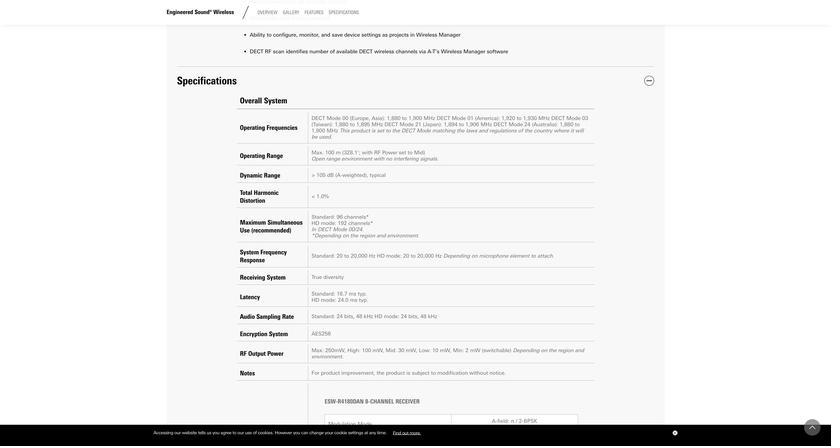 Task type: describe. For each thing, give the bounding box(es) containing it.
operating for operating range
[[240, 152, 265, 160]]

used.
[[319, 134, 332, 140]]

max.
[[311, 150, 324, 156]]

engineered
[[167, 9, 193, 16]]

dect mode 00 (europe, asia): 1,880 to 1,900 mhz dect mode 01 (america): 1,920 to 1,930 mhz dect mode 03 (taiwan): 1,880 to 1,895 mhz dect mode 21 (japan): 1,894 to 1,906 mhz dect mode 24 (australia): 1,880 to 1,900 mhz
[[311, 115, 588, 134]]

2 20 from the left
[[403, 253, 409, 260]]

channels* up 00/24.
[[344, 214, 369, 220]]

a- inside a-field: π / 2-bpsk b-field: π / 8-8psk
[[492, 419, 497, 425]]

standard: 96 channels* hd mode: 192 channels* in dect mode 00/24. *depending on the region and environment.
[[311, 214, 419, 239]]

minus image
[[646, 78, 652, 84]]

mid:
[[386, 348, 397, 354]]

mhz right 1,906
[[481, 121, 492, 128]]

max. 100 m (328.1'; with rf power set to mid) open range environment with no interfering signals.
[[311, 150, 439, 162]]

0 horizontal spatial with
[[279, 15, 290, 21]]

24.0
[[338, 297, 348, 304]]

compatible
[[250, 15, 278, 21]]

mode left 03
[[566, 115, 581, 121]]

overall system
[[240, 96, 287, 105]]

product for for
[[321, 371, 340, 377]]

(europe,
[[350, 115, 370, 121]]

0 horizontal spatial of
[[253, 431, 257, 436]]

(taiwan):
[[311, 121, 333, 128]]

encryption system
[[240, 330, 288, 338]]

1 48 from the left
[[356, 314, 362, 320]]

mhz up country
[[538, 115, 550, 121]]

01
[[467, 115, 474, 121]]

features
[[305, 10, 323, 15]]

laws
[[466, 128, 477, 134]]

(japan):
[[423, 121, 442, 128]]

frequencies
[[267, 124, 298, 132]]

(australia):
[[532, 121, 558, 128]]

microphone
[[479, 253, 508, 260]]

21
[[415, 121, 421, 128]]

0 vertical spatial depending
[[443, 253, 470, 260]]

weighted),
[[342, 172, 368, 179]]

rf inside max. 100 m (328.1'; with rf power set to mid) open range environment with no interfering signals.
[[374, 150, 381, 156]]

mode inside this product is set to the dect mode matching the laws and regulations of the country where it will be used.
[[417, 128, 431, 134]]

1,894
[[444, 121, 457, 128]]

and inside standard: 96 channels* hd mode: 192 channels* in dect mode 00/24. *depending on the region and environment.
[[377, 233, 386, 239]]

overall
[[240, 96, 262, 105]]

dect rf scan identifies number of available dect wireless channels via a-t's wireless manager software
[[250, 49, 508, 55]]

use
[[240, 227, 250, 234]]

the inside standard: 96 channels* hd mode: 192 channels* in dect mode 00/24. *depending on the region and environment.
[[350, 233, 358, 239]]

asia):
[[372, 115, 385, 121]]

any
[[369, 431, 376, 436]]

configure,
[[273, 32, 298, 38]]

1,930
[[523, 115, 537, 121]]

mode: inside standard: 96 channels* hd mode: 192 channels* in dect mode 00/24. *depending on the region and environment.
[[321, 220, 336, 227]]

100 inside max. 100 m (328.1'; with rf power set to mid) open range environment with no interfering signals.
[[325, 150, 334, 156]]

(328.1';
[[342, 150, 360, 156]]

mode left 21
[[400, 121, 414, 128]]

mode up at
[[358, 422, 372, 428]]

mode inside standard: 96 channels* hd mode: 192 channels* in dect mode 00/24. *depending on the region and environment.
[[333, 227, 347, 233]]

at
[[364, 431, 368, 436]]

2 20,000 from the left
[[417, 253, 434, 260]]

more.
[[410, 431, 421, 436]]

system frequency response
[[240, 249, 287, 264]]

total harmonic distortion
[[240, 189, 279, 205]]

1 vertical spatial power
[[267, 350, 283, 358]]

to inside max. 100 m (328.1'; with rf power set to mid) open range environment with no interfering signals.
[[408, 150, 413, 156]]

notice.
[[490, 371, 506, 377]]

1,895
[[356, 121, 370, 128]]

frequency
[[260, 249, 287, 256]]

response
[[240, 256, 265, 264]]

1 khz from the left
[[364, 314, 373, 320]]

2 vertical spatial rf
[[240, 350, 247, 358]]

00
[[342, 115, 348, 121]]

8- inside a-field: π / 2-bpsk b-field: π / 8-8psk
[[519, 425, 524, 431]]

encryption
[[240, 330, 267, 338]]

2 our from the left
[[237, 431, 244, 436]]

>
[[311, 172, 315, 179]]

channels
[[396, 49, 417, 55]]

1 our from the left
[[174, 431, 181, 436]]

change
[[309, 431, 324, 436]]

it
[[571, 128, 574, 134]]

modification
[[437, 371, 468, 377]]

mode: inside the standard: 16.7 ms typ. hd mode: 24.0 ms typ.
[[321, 297, 336, 304]]

set inside max. 100 m (328.1'; with rf power set to mid) open range environment with no interfering signals.
[[399, 150, 406, 156]]

1,920
[[502, 115, 515, 121]]

environment. inside standard: 96 channels* hd mode: 192 channels* in dect mode 00/24. *depending on the region and environment.
[[387, 233, 419, 239]]

mode left 1,930
[[509, 121, 523, 128]]

(recommended)
[[251, 227, 291, 234]]

2 horizontal spatial with
[[374, 156, 384, 162]]

2 mw, from the left
[[406, 348, 417, 354]]

of inside this product is set to the dect mode matching the laws and regulations of the country where it will be used.
[[518, 128, 523, 134]]

0 horizontal spatial manager
[[439, 32, 461, 38]]

0 vertical spatial wireless
[[213, 9, 234, 16]]

typical
[[370, 172, 386, 179]]

operating range
[[240, 152, 283, 160]]

this
[[340, 128, 350, 134]]

cross image
[[673, 432, 676, 435]]

10
[[432, 348, 438, 354]]

mode left 01
[[452, 115, 466, 121]]

country
[[534, 128, 552, 134]]

dect inside standard: 96 channels* hd mode: 192 channels* in dect mode 00/24. *depending on the region and environment.
[[318, 227, 331, 233]]

1 vertical spatial settings
[[348, 431, 363, 436]]

0 horizontal spatial 8-
[[365, 399, 370, 406]]

cookie
[[334, 431, 347, 436]]

can
[[301, 431, 308, 436]]

1 vertical spatial 1,900
[[311, 128, 325, 134]]

channels* right 192
[[348, 220, 373, 227]]

standard: 24 bits, 48 khz hd mode: 24 bits, 48 khz
[[311, 314, 437, 320]]

mhz right 1,895
[[372, 121, 383, 128]]

monitor,
[[299, 32, 320, 38]]

mhz left this
[[327, 128, 338, 134]]

true diversity
[[311, 275, 344, 281]]

standard: 16.7 ms typ. hd mode: 24.0 ms typ.
[[311, 291, 368, 304]]

for
[[311, 371, 319, 377]]

r4180dan
[[338, 399, 364, 406]]

mhz right 21
[[424, 115, 435, 121]]

environment
[[342, 156, 372, 162]]

arrow up image
[[809, 425, 815, 431]]

1 horizontal spatial specifications
[[329, 10, 359, 15]]

on for depending
[[471, 253, 478, 260]]

ms right the "24.0"
[[350, 297, 357, 304]]

db
[[327, 172, 334, 179]]

system for encryption
[[269, 330, 288, 338]]

output
[[248, 350, 266, 358]]

without
[[469, 371, 488, 377]]

1 horizontal spatial 1,880
[[387, 115, 401, 121]]

1.0%
[[317, 194, 329, 200]]

ability
[[250, 32, 265, 38]]

1 hz from the left
[[369, 253, 375, 260]]

1 vertical spatial wireless
[[416, 32, 437, 38]]

operating for operating frequencies
[[240, 124, 265, 132]]

1 π from the top
[[511, 419, 514, 425]]

24 inside dect mode 00 (europe, asia): 1,880 to 1,900 mhz dect mode 01 (america): 1,920 to 1,930 mhz dect mode 03 (taiwan): 1,880 to 1,895 mhz dect mode 21 (japan): 1,894 to 1,906 mhz dect mode 24 (australia): 1,880 to 1,900 mhz
[[524, 121, 530, 128]]

operating frequencies
[[240, 124, 298, 132]]

standard: for standard: 20 to 20,000 hz hd mode: 20 to 20,000 hz depending on microphone element to attach.
[[311, 253, 335, 260]]

ability to configure, monitor, and save device settings as projects in wireless manager
[[250, 32, 461, 38]]

(a-
[[335, 172, 342, 179]]

environment. inside the depending on the region and environment.
[[311, 354, 344, 360]]

2 horizontal spatial 1,880
[[560, 121, 573, 128]]

1 horizontal spatial manager
[[463, 49, 485, 55]]

2 hz from the left
[[435, 253, 442, 260]]

0 vertical spatial rf
[[265, 49, 271, 55]]

2 bits, from the left
[[408, 314, 419, 320]]

software
[[487, 49, 508, 55]]

divider line image
[[239, 6, 252, 19]]

receiving system
[[240, 274, 286, 282]]

use
[[245, 431, 252, 436]]

mode left the 00
[[327, 115, 341, 121]]



Task type: vqa. For each thing, say whether or not it's contained in the screenshot.


Task type: locate. For each thing, give the bounding box(es) containing it.
rf left scan
[[265, 49, 271, 55]]

1 vertical spatial a-
[[492, 419, 497, 425]]

set inside this product is set to the dect mode matching the laws and regulations of the country where it will be used.
[[377, 128, 384, 134]]

1 bits, from the left
[[344, 314, 355, 320]]

product down (europe, on the left top
[[351, 128, 370, 134]]

1 20,000 from the left
[[351, 253, 367, 260]]

0 vertical spatial power
[[382, 150, 397, 156]]

0 vertical spatial region
[[360, 233, 375, 239]]

matching
[[432, 128, 455, 134]]

with left syslog
[[279, 15, 290, 21]]

settings down modulation mode
[[348, 431, 363, 436]]

specifications
[[329, 10, 359, 15], [177, 74, 237, 87]]

24
[[524, 121, 530, 128], [337, 314, 343, 320], [401, 314, 407, 320]]

1 vertical spatial manager
[[463, 49, 485, 55]]

2 standard: from the top
[[311, 253, 335, 260]]

0 horizontal spatial region
[[360, 233, 375, 239]]

of right number
[[330, 49, 335, 55]]

0 horizontal spatial specifications
[[177, 74, 237, 87]]

1,900
[[408, 115, 422, 121], [311, 128, 325, 134]]

mw, right 10
[[440, 348, 451, 354]]

0 horizontal spatial you
[[212, 431, 219, 436]]

range
[[326, 156, 340, 162]]

0 vertical spatial manager
[[439, 32, 461, 38]]

1 vertical spatial range
[[264, 172, 280, 179]]

via
[[419, 49, 426, 55]]

2 π from the top
[[511, 425, 514, 431]]

cookies.
[[258, 431, 274, 436]]

0 horizontal spatial set
[[377, 128, 384, 134]]

depending inside the depending on the region and environment.
[[513, 348, 540, 354]]

2 horizontal spatial on
[[541, 348, 547, 354]]

1 vertical spatial of
[[518, 128, 523, 134]]

audio sampling rate
[[240, 313, 294, 321]]

1 horizontal spatial on
[[471, 253, 478, 260]]

1 20 from the left
[[337, 253, 343, 260]]

1 vertical spatial region
[[558, 348, 573, 354]]

1 vertical spatial 8-
[[519, 425, 524, 431]]

2 vertical spatial on
[[541, 348, 547, 354]]

1 operating from the top
[[240, 124, 265, 132]]

esw-
[[325, 399, 338, 406]]

2 48 from the left
[[420, 314, 426, 320]]

is inside this product is set to the dect mode matching the laws and regulations of the country where it will be used.
[[371, 128, 375, 134]]

receiver
[[396, 399, 420, 406]]

0 vertical spatial set
[[377, 128, 384, 134]]

typ. right the "24.0"
[[358, 291, 367, 297]]

our left "website"
[[174, 431, 181, 436]]

in
[[410, 32, 415, 38]]

be
[[311, 134, 317, 140]]

distortion
[[240, 197, 265, 205]]

standard: down *depending
[[311, 253, 335, 260]]

a- left 2-
[[492, 419, 497, 425]]

1 horizontal spatial our
[[237, 431, 244, 436]]

1 vertical spatial environment.
[[311, 354, 344, 360]]

typ. up standard: 24 bits, 48 khz hd mode: 24 bits, 48 khz
[[359, 297, 368, 304]]

0 vertical spatial environment.
[[387, 233, 419, 239]]

(switchable)
[[482, 348, 511, 354]]

2 horizontal spatial mw,
[[440, 348, 451, 354]]

save
[[332, 32, 343, 38]]

16.7
[[337, 291, 347, 297]]

region inside standard: 96 channels* hd mode: 192 channels* in dect mode 00/24. *depending on the region and environment.
[[360, 233, 375, 239]]

is left subject
[[406, 371, 410, 377]]

1 vertical spatial specifications
[[177, 74, 237, 87]]

bpsk
[[524, 419, 537, 425]]

2 operating from the top
[[240, 152, 265, 160]]

1 horizontal spatial region
[[558, 348, 573, 354]]

<
[[311, 194, 315, 200]]

mw, right 30
[[406, 348, 417, 354]]

2 you from the left
[[293, 431, 300, 436]]

hd inside standard: 96 channels* hd mode: 192 channels* in dect mode 00/24. *depending on the region and environment.
[[311, 220, 319, 227]]

2 vertical spatial wireless
[[441, 49, 462, 55]]

1 horizontal spatial depending
[[513, 348, 540, 354]]

1,880 right (taiwan):
[[335, 121, 348, 128]]

identifies
[[286, 49, 308, 55]]

our left use
[[237, 431, 244, 436]]

channel
[[370, 399, 394, 406]]

2 khz from the left
[[428, 314, 437, 320]]

0 vertical spatial of
[[330, 49, 335, 55]]

for product improvement, the product is subject to modification without notice.
[[311, 371, 506, 377]]

1 vertical spatial set
[[399, 150, 406, 156]]

sound®
[[195, 9, 212, 16]]

105
[[317, 172, 326, 179]]

protocol
[[309, 15, 329, 21]]

< 1.0%
[[311, 194, 329, 200]]

2 horizontal spatial 24
[[524, 121, 530, 128]]

8- right b-
[[519, 425, 524, 431]]

2 horizontal spatial wireless
[[441, 49, 462, 55]]

standard: for standard: 16.7 ms typ. hd mode: 24.0 ms typ.
[[311, 291, 335, 297]]

0 horizontal spatial bits,
[[344, 314, 355, 320]]

0 horizontal spatial 20,000
[[351, 253, 367, 260]]

system down the "rate"
[[269, 330, 288, 338]]

maximum simultaneous use (recommended)
[[240, 219, 303, 234]]

1 horizontal spatial 100
[[362, 348, 371, 354]]

wireless right t's
[[441, 49, 462, 55]]

0 horizontal spatial rf
[[240, 350, 247, 358]]

time.
[[377, 431, 387, 436]]

scan
[[273, 49, 284, 55]]

1 horizontal spatial power
[[382, 150, 397, 156]]

rf left output
[[240, 350, 247, 358]]

100 right the high:
[[362, 348, 371, 354]]

range for dynamic range
[[264, 172, 280, 179]]

2 horizontal spatial product
[[386, 371, 405, 377]]

power inside max. 100 m (328.1'; with rf power set to mid) open range environment with no interfering signals.
[[382, 150, 397, 156]]

range for operating range
[[267, 152, 283, 160]]

1 horizontal spatial is
[[406, 371, 410, 377]]

find out more. link
[[388, 428, 426, 439]]

max: 250mw, high: 100 mw, mid: 30 mw, low: 10 mw, min: 2 mw (switchable)
[[311, 348, 513, 354]]

modulation mode
[[328, 422, 372, 428]]

product for this
[[351, 128, 370, 134]]

subject
[[412, 371, 429, 377]]

100
[[325, 150, 334, 156], [362, 348, 371, 354]]

3 standard: from the top
[[311, 291, 335, 297]]

accessing
[[153, 431, 173, 436]]

48
[[356, 314, 362, 320], [420, 314, 426, 320]]

signals.
[[420, 156, 439, 162]]

2-
[[519, 419, 524, 425]]

1 vertical spatial on
[[471, 253, 478, 260]]

set down asia):
[[377, 128, 384, 134]]

rf left no
[[374, 150, 381, 156]]

with right (328.1'; at the left top
[[362, 150, 373, 156]]

100 left m
[[325, 150, 334, 156]]

standard: up aes256
[[311, 314, 335, 320]]

1 horizontal spatial you
[[293, 431, 300, 436]]

the inside the depending on the region and environment.
[[549, 348, 557, 354]]

system for overall
[[264, 96, 287, 105]]

t's
[[433, 49, 439, 55]]

system for receiving
[[267, 274, 286, 282]]

mode down 96
[[333, 227, 347, 233]]

1 horizontal spatial 20,000
[[417, 253, 434, 260]]

on inside standard: 96 channels* hd mode: 192 channels* in dect mode 00/24. *depending on the region and environment.
[[343, 233, 349, 239]]

4 standard: from the top
[[311, 314, 335, 320]]

projects
[[389, 32, 409, 38]]

0 horizontal spatial khz
[[364, 314, 373, 320]]

dect inside this product is set to the dect mode matching the laws and regulations of the country where it will be used.
[[401, 128, 415, 134]]

diversity
[[323, 275, 344, 281]]

1 horizontal spatial with
[[362, 150, 373, 156]]

out
[[402, 431, 409, 436]]

2 horizontal spatial of
[[518, 128, 523, 134]]

0 horizontal spatial wireless
[[213, 9, 234, 16]]

0 vertical spatial 100
[[325, 150, 334, 156]]

system down use
[[240, 249, 259, 256]]

0 vertical spatial specifications
[[329, 10, 359, 15]]

1 you from the left
[[212, 431, 219, 436]]

mw, left mid:
[[373, 348, 384, 354]]

0 vertical spatial operating
[[240, 124, 265, 132]]

operating up dynamic on the top
[[240, 152, 265, 160]]

your
[[325, 431, 333, 436]]

range up "dynamic range" at the top left of the page
[[267, 152, 283, 160]]

hd inside the standard: 16.7 ms typ. hd mode: 24.0 ms typ.
[[311, 297, 319, 304]]

improvement,
[[341, 371, 375, 377]]

find
[[393, 431, 401, 436]]

00/24.
[[348, 227, 364, 233]]

1 horizontal spatial wireless
[[416, 32, 437, 38]]

1 vertical spatial rf
[[374, 150, 381, 156]]

where
[[554, 128, 569, 134]]

1 horizontal spatial 24
[[401, 314, 407, 320]]

bits,
[[344, 314, 355, 320], [408, 314, 419, 320]]

1,900 left '(japan):'
[[408, 115, 422, 121]]

power right output
[[267, 350, 283, 358]]

2 vertical spatial of
[[253, 431, 257, 436]]

find out more.
[[393, 431, 421, 436]]

1 horizontal spatial environment.
[[387, 233, 419, 239]]

1 horizontal spatial bits,
[[408, 314, 419, 320]]

192
[[338, 220, 347, 227]]

product down mid:
[[386, 371, 405, 377]]

1 horizontal spatial 8-
[[519, 425, 524, 431]]

0 horizontal spatial 100
[[325, 150, 334, 156]]

1 horizontal spatial 20
[[403, 253, 409, 260]]

0 horizontal spatial our
[[174, 431, 181, 436]]

0 horizontal spatial depending
[[443, 253, 470, 260]]

1 horizontal spatial product
[[351, 128, 370, 134]]

a- right the 'via' at the top
[[428, 49, 433, 55]]

is right 1,895
[[371, 128, 375, 134]]

total
[[240, 189, 252, 197]]

dynamic
[[240, 172, 262, 179]]

compatible with syslog protocol
[[250, 15, 329, 21]]

system inside system frequency response
[[240, 249, 259, 256]]

product inside this product is set to the dect mode matching the laws and regulations of the country where it will be used.
[[351, 128, 370, 134]]

rf output power
[[240, 350, 283, 358]]

ms right "16.7"
[[349, 291, 356, 297]]

of right use
[[253, 431, 257, 436]]

product right for
[[321, 371, 340, 377]]

0 horizontal spatial hz
[[369, 253, 375, 260]]

settings left as
[[362, 32, 381, 38]]

us
[[207, 431, 211, 436]]

*depending
[[311, 233, 341, 239]]

0 horizontal spatial 1,900
[[311, 128, 325, 134]]

element
[[510, 253, 529, 260]]

range up harmonic
[[264, 172, 280, 179]]

latency
[[240, 293, 260, 301]]

typ.
[[358, 291, 367, 297], [359, 297, 368, 304]]

mode left matching
[[417, 128, 431, 134]]

set right no
[[399, 150, 406, 156]]

0 horizontal spatial 20
[[337, 253, 343, 260]]

environment.
[[387, 233, 419, 239], [311, 354, 344, 360]]

of
[[330, 49, 335, 55], [518, 128, 523, 134], [253, 431, 257, 436]]

standard: up 'in'
[[311, 214, 335, 220]]

8- right r4180dan
[[365, 399, 370, 406]]

standard: inside standard: 96 channels* hd mode: 192 channels* in dect mode 00/24. *depending on the region and environment.
[[311, 214, 335, 220]]

on inside the depending on the region and environment.
[[541, 348, 547, 354]]

1,900 up max.
[[311, 128, 325, 134]]

1 horizontal spatial of
[[330, 49, 335, 55]]

1 horizontal spatial rf
[[265, 49, 271, 55]]

2
[[466, 348, 469, 354]]

1 horizontal spatial a-
[[492, 419, 497, 425]]

channels*
[[344, 214, 369, 220], [348, 220, 373, 227]]

3 mw, from the left
[[440, 348, 451, 354]]

0 horizontal spatial 1,880
[[335, 121, 348, 128]]

attach.
[[537, 253, 554, 260]]

to inside this product is set to the dect mode matching the laws and regulations of the country where it will be used.
[[386, 128, 391, 134]]

1,880 right asia):
[[387, 115, 401, 121]]

1 standard: from the top
[[311, 214, 335, 220]]

manager left software
[[463, 49, 485, 55]]

depending
[[443, 253, 470, 260], [513, 348, 540, 354]]

dect
[[250, 49, 263, 55], [359, 49, 373, 55], [311, 115, 325, 121], [437, 115, 450, 121], [551, 115, 565, 121], [385, 121, 398, 128], [494, 121, 507, 128], [401, 128, 415, 134], [318, 227, 331, 233]]

power up 'typical'
[[382, 150, 397, 156]]

wireless right sound®
[[213, 9, 234, 16]]

2 field: from the top
[[498, 425, 510, 431]]

device
[[344, 32, 360, 38]]

1 horizontal spatial hz
[[435, 253, 442, 260]]

1 field: from the top
[[497, 419, 509, 425]]

wireless right the in at left top
[[416, 32, 437, 38]]

system right overall
[[264, 96, 287, 105]]

with left no
[[374, 156, 384, 162]]

0 vertical spatial on
[[343, 233, 349, 239]]

0 vertical spatial settings
[[362, 32, 381, 38]]

manager up t's
[[439, 32, 461, 38]]

on for *depending
[[343, 233, 349, 239]]

1 vertical spatial depending
[[513, 348, 540, 354]]

you right us
[[212, 431, 219, 436]]

of right regulations
[[518, 128, 523, 134]]

1,880 left will
[[560, 121, 573, 128]]

0 horizontal spatial power
[[267, 350, 283, 358]]

0 horizontal spatial 24
[[337, 314, 343, 320]]

and inside the depending on the region and environment.
[[575, 348, 584, 354]]

b-
[[492, 425, 498, 431]]

standard: for standard: 96 channels* hd mode: 192 channels* in dect mode 00/24. *depending on the region and environment.
[[311, 214, 335, 220]]

you left 'can'
[[293, 431, 300, 436]]

high:
[[347, 348, 360, 354]]

modulation
[[328, 422, 356, 428]]

standard: down true diversity
[[311, 291, 335, 297]]

no
[[386, 156, 392, 162]]

0 vertical spatial range
[[267, 152, 283, 160]]

0 horizontal spatial is
[[371, 128, 375, 134]]

1 horizontal spatial 1,900
[[408, 115, 422, 121]]

standard:
[[311, 214, 335, 220], [311, 253, 335, 260], [311, 291, 335, 297], [311, 314, 335, 320]]

harmonic
[[254, 189, 279, 197]]

1 mw, from the left
[[373, 348, 384, 354]]

0 vertical spatial a-
[[428, 49, 433, 55]]

standard: inside the standard: 16.7 ms typ. hd mode: 24.0 ms typ.
[[311, 291, 335, 297]]

and inside this product is set to the dect mode matching the laws and regulations of the country where it will be used.
[[479, 128, 488, 134]]

to
[[267, 32, 272, 38], [402, 115, 407, 121], [517, 115, 522, 121], [350, 121, 355, 128], [459, 121, 464, 128], [575, 121, 580, 128], [386, 128, 391, 134], [408, 150, 413, 156], [344, 253, 349, 260], [411, 253, 416, 260], [531, 253, 536, 260], [431, 371, 436, 377], [233, 431, 236, 436]]

1 vertical spatial 100
[[362, 348, 371, 354]]

will
[[575, 128, 584, 134]]

1 horizontal spatial mw,
[[406, 348, 417, 354]]

region inside the depending on the region and environment.
[[558, 348, 573, 354]]

0 horizontal spatial on
[[343, 233, 349, 239]]

standard: for standard: 24 bits, 48 khz hd mode: 24 bits, 48 khz
[[311, 314, 335, 320]]

0 horizontal spatial environment.
[[311, 354, 344, 360]]

wireless
[[374, 49, 394, 55]]

0 vertical spatial 8-
[[365, 399, 370, 406]]

simultaneous
[[268, 219, 303, 227]]

0 horizontal spatial 48
[[356, 314, 362, 320]]

you
[[212, 431, 219, 436], [293, 431, 300, 436]]

system right 'receiving'
[[267, 274, 286, 282]]

operating down overall
[[240, 124, 265, 132]]

1 horizontal spatial khz
[[428, 314, 437, 320]]

> 105 db (a-weighted), typical
[[311, 172, 386, 179]]

0 horizontal spatial product
[[321, 371, 340, 377]]

2 horizontal spatial rf
[[374, 150, 381, 156]]



